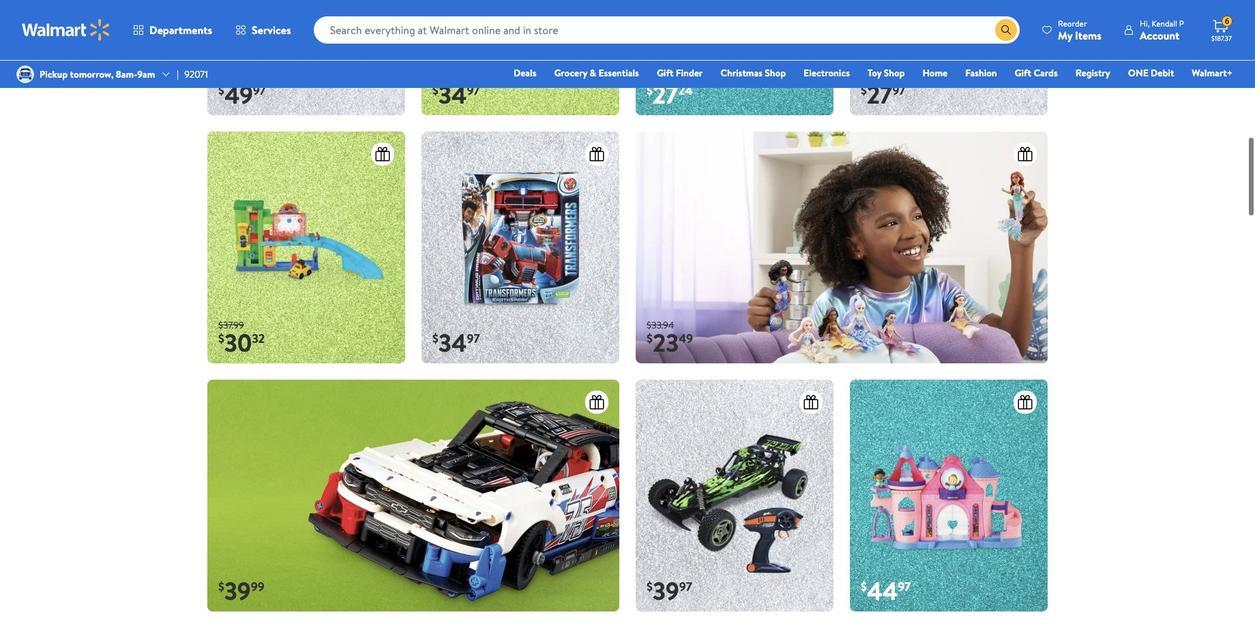 Task type: describe. For each thing, give the bounding box(es) containing it.
$ 27 97
[[861, 78, 906, 112]]

my
[[1058, 28, 1073, 43]]

home link
[[917, 65, 954, 81]]

2 27 from the left
[[867, 78, 893, 112]]

27 inside $39.99 $ 27 24
[[653, 78, 678, 112]]

Walmart Site-Wide search field
[[314, 16, 1020, 44]]

gift finder link
[[651, 65, 709, 81]]

fashion
[[965, 66, 997, 80]]

gift cards link
[[1009, 65, 1064, 81]]

gift finder
[[657, 66, 703, 80]]

debit
[[1151, 66, 1174, 80]]

christmas
[[721, 66, 763, 80]]

pickup tomorrow, 8am-9am
[[40, 68, 155, 81]]

p
[[1179, 17, 1184, 29]]

christmas shop link
[[715, 65, 792, 81]]

8am-
[[116, 68, 137, 81]]

0 horizontal spatial 49
[[224, 78, 253, 112]]

departments button
[[121, 14, 224, 46]]

$ inside $ 39 97
[[647, 579, 653, 596]]

hi, kendall p account
[[1140, 17, 1184, 43]]

$39.99 $ 27 24
[[647, 70, 693, 112]]

$37.99 $ 30 32
[[218, 318, 265, 360]]

gift cards
[[1015, 66, 1058, 80]]

reorder
[[1058, 17, 1087, 29]]

deals
[[514, 66, 537, 80]]

pickup
[[40, 68, 68, 81]]

97 inside $ 49 97
[[253, 82, 266, 99]]

reorder my items
[[1058, 17, 1102, 43]]

$ 39 99
[[218, 575, 264, 609]]

tomorrow,
[[70, 68, 114, 81]]

6
[[1225, 15, 1230, 27]]

disney the little mermaid ariel and sisters small doll set with 7 mermaid dolls image
[[636, 132, 1048, 364]]

$ 44 97
[[861, 575, 911, 609]]

2 34 from the top
[[439, 326, 467, 360]]

walmart image
[[22, 19, 111, 41]]

39 for $ 39 97
[[653, 575, 679, 609]]

97 inside $ 27 97
[[893, 82, 906, 99]]

shop for toy shop
[[884, 66, 905, 80]]

walmart+ link
[[1186, 65, 1239, 81]]

23
[[653, 326, 679, 360]]

$ inside $ 49 97
[[218, 82, 224, 99]]

$187.37
[[1212, 33, 1232, 43]]

6 $187.37
[[1212, 15, 1232, 43]]

disney princess magical lights & dancing castle little people toddler playset, 2 figures image
[[850, 380, 1048, 612]]

$ inside the $37.99 $ 30 32
[[218, 330, 224, 347]]

departments
[[149, 23, 212, 38]]

toy shop link
[[862, 65, 911, 81]]

30
[[224, 326, 252, 360]]

registry link
[[1070, 65, 1117, 81]]

search icon image
[[1001, 25, 1012, 35]]

$37.99
[[218, 318, 244, 332]]

services button
[[224, 14, 303, 46]]

49 inside $33.94 $ 23 49
[[679, 330, 693, 347]]

grocery & essentials
[[554, 66, 639, 80]]

toy shop
[[868, 66, 905, 80]]

$ inside $ 27 97
[[861, 82, 867, 99]]

grocery & essentials link
[[548, 65, 645, 81]]



Task type: vqa. For each thing, say whether or not it's contained in the screenshot.
Pharmacy Clinical Services Vaccines for your family
no



Task type: locate. For each thing, give the bounding box(es) containing it.
0 horizontal spatial 39
[[224, 575, 251, 609]]

 image
[[16, 65, 34, 83]]

32
[[252, 330, 265, 347]]

hi,
[[1140, 17, 1150, 29]]

Search search field
[[314, 16, 1020, 44]]

electronics
[[804, 66, 850, 80]]

39
[[224, 575, 251, 609], [653, 575, 679, 609]]

electronics link
[[798, 65, 856, 81]]

1 horizontal spatial 49
[[679, 330, 693, 347]]

$ 39 97
[[647, 575, 692, 609]]

2 gift from the left
[[1015, 66, 1032, 80]]

kendall
[[1152, 17, 1178, 29]]

|
[[177, 68, 179, 81]]

lego technic nascar next gen chevrolet camaro zl1 building set 42153 - authentically designed collectible race car model toy vehicle kit, educational holiday toys for boys, girls, and teens ages 9+ image
[[207, 380, 619, 612]]

$ 34 97
[[433, 78, 480, 112], [433, 326, 480, 360]]

34
[[439, 78, 467, 112], [439, 326, 467, 360]]

0 horizontal spatial 27
[[653, 78, 678, 112]]

shop inside the toy shop link
[[884, 66, 905, 80]]

one
[[1128, 66, 1149, 80]]

gift left 'cards'
[[1015, 66, 1032, 80]]

1 27 from the left
[[653, 78, 678, 112]]

items
[[1075, 28, 1102, 43]]

fisher-price little people toddler playset with figures & toy car, light-up learning garage image
[[207, 132, 405, 364]]

shop
[[765, 66, 786, 80], [884, 66, 905, 80]]

home
[[923, 66, 948, 80]]

one debit
[[1128, 66, 1174, 80]]

toy
[[868, 66, 882, 80]]

0 vertical spatial 49
[[224, 78, 253, 112]]

&
[[590, 66, 596, 80]]

49
[[224, 78, 253, 112], [679, 330, 693, 347]]

account
[[1140, 28, 1180, 43]]

1 horizontal spatial gift
[[1015, 66, 1032, 80]]

$ inside $33.94 $ 23 49
[[647, 330, 653, 347]]

2 shop from the left
[[884, 66, 905, 80]]

97 inside $ 44 97
[[898, 579, 911, 596]]

gift left the finder
[[657, 66, 674, 80]]

shop right the christmas
[[765, 66, 786, 80]]

gift for gift cards
[[1015, 66, 1032, 80]]

fashion link
[[959, 65, 1003, 81]]

gift for gift finder
[[657, 66, 674, 80]]

$ 49 97
[[218, 78, 266, 112]]

99
[[251, 579, 264, 596]]

0 vertical spatial $ 34 97
[[433, 78, 480, 112]]

1 $ 34 97 from the top
[[433, 78, 480, 112]]

49 right 92071
[[224, 78, 253, 112]]

1 34 from the top
[[439, 78, 467, 112]]

1 vertical spatial 34
[[439, 326, 467, 360]]

one debit link
[[1122, 65, 1180, 81]]

services
[[252, 23, 291, 38]]

transformers: earthspark optimus prime and robby malto kids toy action figure for boys and girls (9") image
[[422, 132, 619, 364]]

0 horizontal spatial shop
[[765, 66, 786, 80]]

gift
[[657, 66, 674, 80], [1015, 66, 1032, 80]]

27
[[653, 78, 678, 112], [867, 78, 893, 112]]

2 39 from the left
[[653, 575, 679, 609]]

1 shop from the left
[[765, 66, 786, 80]]

1 vertical spatial $ 34 97
[[433, 326, 480, 360]]

1 gift from the left
[[657, 66, 674, 80]]

1 horizontal spatial 27
[[867, 78, 893, 112]]

cards
[[1034, 66, 1058, 80]]

shop inside "christmas shop" link
[[765, 66, 786, 80]]

9am
[[137, 68, 155, 81]]

97 inside $ 39 97
[[679, 579, 692, 596]]

shop right toy
[[884, 66, 905, 80]]

39 for $ 39 99
[[224, 575, 251, 609]]

$ inside $ 39 99
[[218, 579, 224, 596]]

$33.94
[[647, 318, 674, 332]]

1 39 from the left
[[224, 575, 251, 609]]

deals link
[[508, 65, 543, 81]]

49 right $33.94
[[679, 330, 693, 347]]

0 horizontal spatial gift
[[657, 66, 674, 80]]

grocery
[[554, 66, 588, 80]]

2 $ 34 97 from the top
[[433, 326, 480, 360]]

$33.94 $ 23 49
[[647, 318, 693, 360]]

97
[[253, 82, 266, 99], [467, 82, 480, 99], [893, 82, 906, 99], [467, 330, 480, 347], [679, 579, 692, 596], [898, 579, 911, 596]]

24
[[678, 82, 693, 99]]

registry
[[1076, 66, 1110, 80]]

$
[[218, 82, 224, 99], [433, 82, 439, 99], [647, 82, 653, 99], [861, 82, 867, 99], [218, 330, 224, 347], [433, 330, 439, 347], [647, 330, 653, 347], [218, 579, 224, 596], [647, 579, 653, 596], [861, 579, 867, 596]]

| 92071
[[177, 68, 208, 81]]

christmas shop
[[721, 66, 786, 80]]

0 vertical spatial 34
[[439, 78, 467, 112]]

gift inside 'link'
[[657, 66, 674, 80]]

$ inside $39.99 $ 27 24
[[647, 82, 653, 99]]

1 horizontal spatial 39
[[653, 575, 679, 609]]

shop for christmas shop
[[765, 66, 786, 80]]

1 horizontal spatial shop
[[884, 66, 905, 80]]

adventure force radio control 1:8 trail chaser buggy, green image
[[636, 380, 834, 612]]

essentials
[[599, 66, 639, 80]]

92071
[[184, 68, 208, 81]]

$39.99
[[647, 70, 674, 84]]

44
[[867, 575, 898, 609]]

1 vertical spatial 49
[[679, 330, 693, 347]]

walmart+
[[1192, 66, 1233, 80]]

finder
[[676, 66, 703, 80]]

$ inside $ 44 97
[[861, 579, 867, 596]]



